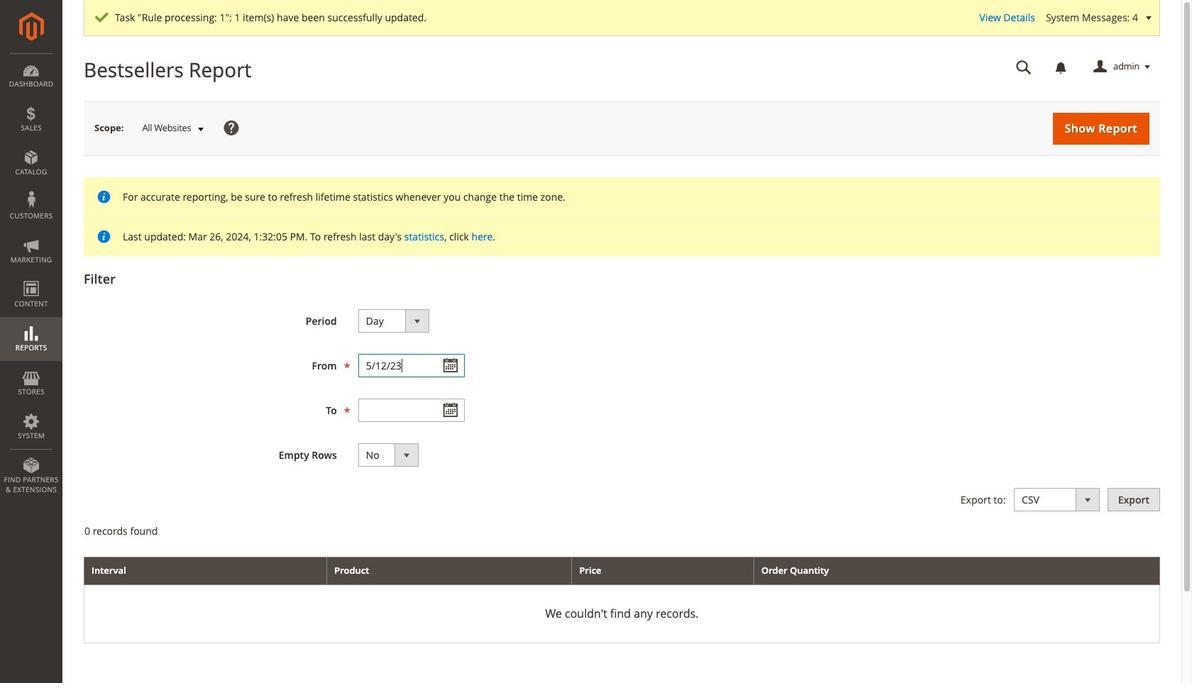 Task type: vqa. For each thing, say whether or not it's contained in the screenshot.
Magento Admin Panel Image
yes



Task type: locate. For each thing, give the bounding box(es) containing it.
None text field
[[358, 354, 465, 378]]

None text field
[[1007, 55, 1042, 80], [358, 399, 465, 422], [1007, 55, 1042, 80], [358, 399, 465, 422]]

menu bar
[[0, 53, 62, 502]]



Task type: describe. For each thing, give the bounding box(es) containing it.
magento admin panel image
[[19, 12, 44, 41]]



